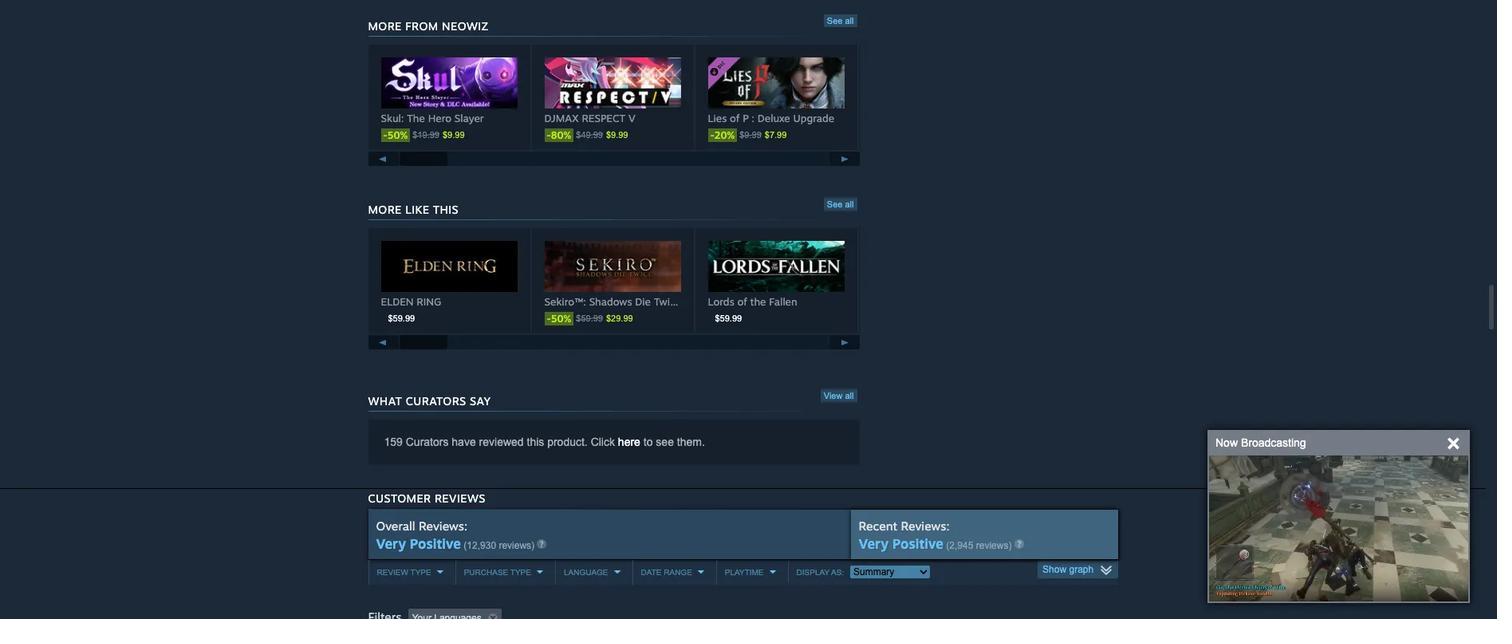 Task type: describe. For each thing, give the bounding box(es) containing it.
all for more like this
[[845, 199, 854, 209]]

(12,930
[[464, 540, 496, 551]]

respect
[[582, 112, 626, 124]]

lies of p : deluxe upgrade -20% $9.99 $7.99
[[708, 112, 835, 141]]

$29.99
[[606, 314, 633, 323]]

- inside lies of p : deluxe upgrade -20% $9.99 $7.99
[[711, 129, 715, 141]]

now broadcasting
[[1216, 437, 1307, 449]]

here
[[618, 435, 641, 448]]

purchase type
[[464, 568, 531, 577]]

range
[[664, 568, 693, 577]]

159 curators have reviewed this product. click here to see them.
[[384, 435, 705, 448]]

shadows
[[589, 295, 633, 308]]

neowiz
[[442, 19, 489, 32]]

(2,945
[[947, 540, 974, 551]]

curators inside view all what curators say
[[406, 394, 466, 408]]

djmax
[[545, 112, 579, 124]]

- inside djmax respect v -80% $49.99 $9.99
[[547, 129, 551, 141]]

slayer
[[455, 112, 484, 124]]

like
[[406, 202, 430, 216]]

skul:
[[381, 112, 404, 124]]

overall reviews: very positive (12,930 reviews)
[[376, 518, 535, 552]]

upgrade
[[794, 112, 835, 124]]

fallen
[[769, 295, 798, 308]]

see all link for more from neowiz
[[824, 14, 857, 27]]

see all more like this
[[368, 199, 854, 216]]

from
[[406, 19, 439, 32]]

reviews: for overall reviews:
[[419, 518, 468, 534]]

broadcasting
[[1242, 437, 1307, 449]]

positive for overall
[[410, 535, 461, 552]]

20%
[[715, 129, 735, 141]]

purchase
[[464, 568, 509, 577]]

the
[[407, 112, 425, 124]]

display as:
[[797, 568, 847, 577]]

elden
[[381, 295, 414, 308]]

- down sekiro™:
[[547, 313, 551, 325]]

more for more like this
[[368, 202, 402, 216]]

of for neowiz
[[730, 112, 740, 124]]

reviews) for recent reviews:
[[977, 540, 1012, 551]]

graph
[[1070, 564, 1094, 575]]

now
[[1216, 437, 1239, 449]]

date
[[641, 568, 662, 577]]

view
[[824, 391, 843, 400]]

to
[[644, 435, 653, 448]]

language
[[564, 568, 609, 577]]

here link
[[618, 435, 641, 448]]

recent
[[859, 518, 898, 534]]

$9.99 inside skul: the hero slayer -50% $19.99 $9.99
[[443, 130, 465, 140]]

type for review type
[[411, 568, 431, 577]]

type for purchase type
[[511, 568, 531, 577]]

sekiro™: shadows die twice - goty edition -50% $59.99 $29.99
[[545, 295, 757, 325]]

2 curators from the top
[[406, 435, 449, 448]]

what
[[368, 394, 402, 408]]

50% inside sekiro™: shadows die twice - goty edition -50% $59.99 $29.99
[[551, 313, 572, 325]]

50% inside skul: the hero slayer -50% $19.99 $9.99
[[388, 129, 408, 141]]

click
[[591, 435, 615, 448]]

very for recent reviews:
[[859, 535, 889, 552]]

review
[[377, 568, 409, 577]]

display
[[797, 568, 830, 577]]

the
[[751, 295, 767, 308]]

p
[[743, 112, 749, 124]]

see
[[656, 435, 674, 448]]

customer reviews
[[368, 491, 486, 505]]



Task type: vqa. For each thing, say whether or not it's contained in the screenshot.


Task type: locate. For each thing, give the bounding box(es) containing it.
product.
[[548, 435, 588, 448]]

0 vertical spatial this
[[433, 202, 459, 216]]

all inside "see all more from neowiz"
[[845, 16, 854, 25]]

1 positive from the left
[[410, 535, 461, 552]]

$59.99 down the lords
[[715, 314, 742, 323]]

1 curators from the top
[[406, 394, 466, 408]]

50% down skul:
[[388, 129, 408, 141]]

-
[[383, 129, 388, 141], [547, 129, 551, 141], [711, 129, 715, 141], [685, 295, 689, 308], [547, 313, 551, 325]]

hero
[[428, 112, 452, 124]]

v
[[629, 112, 636, 124]]

1 horizontal spatial $59.99
[[576, 314, 603, 323]]

very
[[376, 535, 406, 552], [859, 535, 889, 552]]

- down skul:
[[383, 129, 388, 141]]

have
[[452, 435, 476, 448]]

2 more from the top
[[368, 202, 402, 216]]

2 horizontal spatial $59.99
[[715, 314, 742, 323]]

1 horizontal spatial $9.99
[[606, 130, 628, 140]]

positive inside recent reviews: very positive (2,945 reviews)
[[893, 535, 944, 552]]

159
[[384, 435, 403, 448]]

1 vertical spatial of
[[738, 295, 748, 308]]

- right 'twice'
[[685, 295, 689, 308]]

very inside overall reviews: very positive (12,930 reviews)
[[376, 535, 406, 552]]

$59.99
[[388, 314, 415, 323], [576, 314, 603, 323], [715, 314, 742, 323]]

view all what curators say
[[368, 391, 854, 408]]

now broadcasting link
[[1216, 435, 1307, 451]]

as:
[[832, 568, 844, 577]]

3 $59.99 from the left
[[715, 314, 742, 323]]

see inside "see all more from neowiz"
[[827, 16, 843, 25]]

0 vertical spatial curators
[[406, 394, 466, 408]]

reviewed
[[479, 435, 524, 448]]

:
[[752, 112, 755, 124]]

this right like
[[433, 202, 459, 216]]

0 horizontal spatial positive
[[410, 535, 461, 552]]

2 type from the left
[[511, 568, 531, 577]]

0 horizontal spatial $9.99
[[443, 130, 465, 140]]

of inside lies of p : deluxe upgrade -20% $9.99 $7.99
[[730, 112, 740, 124]]

50% down sekiro™:
[[551, 313, 572, 325]]

see for more from neowiz
[[827, 16, 843, 25]]

positive
[[410, 535, 461, 552], [893, 535, 944, 552]]

playtime
[[725, 568, 764, 577]]

djmax respect v -80% $49.99 $9.99
[[545, 112, 636, 141]]

2 reviews) from the left
[[977, 540, 1012, 551]]

0 horizontal spatial 50%
[[388, 129, 408, 141]]

of for this
[[738, 295, 748, 308]]

0 horizontal spatial this
[[433, 202, 459, 216]]

positive inside overall reviews: very positive (12,930 reviews)
[[410, 535, 461, 552]]

2 horizontal spatial $9.99
[[740, 130, 762, 140]]

review type
[[377, 568, 431, 577]]

view all link
[[821, 389, 857, 402]]

deluxe
[[758, 112, 791, 124]]

of inside lords of the fallen $59.99
[[738, 295, 748, 308]]

1 $59.99 from the left
[[388, 314, 415, 323]]

0 vertical spatial see
[[827, 16, 843, 25]]

$9.99 down respect
[[606, 130, 628, 140]]

this left product.
[[527, 435, 544, 448]]

1 type from the left
[[411, 568, 431, 577]]

date range
[[641, 568, 693, 577]]

lies
[[708, 112, 727, 124]]

0 vertical spatial more
[[368, 19, 402, 32]]

this for reviewed
[[527, 435, 544, 448]]

type
[[411, 568, 431, 577], [511, 568, 531, 577]]

0 vertical spatial all
[[845, 16, 854, 25]]

goty
[[692, 295, 720, 308]]

show
[[1043, 564, 1067, 575]]

see all link
[[824, 14, 857, 27], [824, 198, 857, 210]]

reviews) for overall reviews:
[[499, 540, 535, 551]]

$59.99 inside lords of the fallen $59.99
[[715, 314, 742, 323]]

skul: the hero slayer -50% $19.99 $9.99
[[381, 112, 484, 141]]

more for more from neowiz
[[368, 19, 402, 32]]

edition
[[723, 295, 757, 308]]

reviews) up 'purchase type'
[[499, 540, 535, 551]]

this
[[433, 202, 459, 216], [527, 435, 544, 448]]

more inside "see all more from neowiz"
[[368, 19, 402, 32]]

twice
[[654, 295, 682, 308]]

$9.99 down hero
[[443, 130, 465, 140]]

0 horizontal spatial reviews)
[[499, 540, 535, 551]]

$59.99 down elden
[[388, 314, 415, 323]]

curators right 159 at left bottom
[[406, 435, 449, 448]]

lords of the fallen $59.99
[[708, 295, 798, 323]]

recent reviews: very positive (2,945 reviews)
[[859, 518, 1012, 552]]

reviews: down customer reviews
[[419, 518, 468, 534]]

1 all from the top
[[845, 16, 854, 25]]

1 horizontal spatial 50%
[[551, 313, 572, 325]]

0 vertical spatial see all link
[[824, 14, 857, 27]]

positive up "review type"
[[410, 535, 461, 552]]

1 horizontal spatial positive
[[893, 535, 944, 552]]

2 see from the top
[[827, 199, 843, 209]]

1 more from the top
[[368, 19, 402, 32]]

2 vertical spatial all
[[845, 391, 854, 400]]

0 horizontal spatial very
[[376, 535, 406, 552]]

1 horizontal spatial reviews)
[[977, 540, 1012, 551]]

curators left say
[[406, 394, 466, 408]]

1 see all link from the top
[[824, 14, 857, 27]]

1 vertical spatial all
[[845, 199, 854, 209]]

1 vertical spatial curators
[[406, 435, 449, 448]]

2 all from the top
[[845, 199, 854, 209]]

$49.99
[[576, 130, 603, 140]]

$9.99 inside lies of p : deluxe upgrade -20% $9.99 $7.99
[[740, 130, 762, 140]]

positive for recent
[[893, 535, 944, 552]]

reviews) inside recent reviews: very positive (2,945 reviews)
[[977, 540, 1012, 551]]

all inside the see all more like this
[[845, 199, 854, 209]]

3 all from the top
[[845, 391, 854, 400]]

say
[[470, 394, 491, 408]]

very for overall reviews:
[[376, 535, 406, 552]]

see inside the see all more like this
[[827, 199, 843, 209]]

them.
[[677, 435, 705, 448]]

1 reviews) from the left
[[499, 540, 535, 551]]

see
[[827, 16, 843, 25], [827, 199, 843, 209]]

$59.99 inside sekiro™: shadows die twice - goty edition -50% $59.99 $29.99
[[576, 314, 603, 323]]

of left the
[[738, 295, 748, 308]]

$19.99
[[413, 130, 440, 140]]

$7.99
[[765, 130, 787, 140]]

reviews) inside overall reviews: very positive (12,930 reviews)
[[499, 540, 535, 551]]

$9.99 down :
[[740, 130, 762, 140]]

0 horizontal spatial $59.99
[[388, 314, 415, 323]]

type right review
[[411, 568, 431, 577]]

0 horizontal spatial type
[[411, 568, 431, 577]]

see all more from neowiz
[[368, 16, 854, 32]]

overall
[[376, 518, 415, 534]]

more left like
[[368, 202, 402, 216]]

reviews: for recent reviews:
[[901, 518, 950, 534]]

80%
[[551, 129, 572, 141]]

1 horizontal spatial reviews:
[[901, 518, 950, 534]]

curators
[[406, 394, 466, 408], [406, 435, 449, 448]]

lords
[[708, 295, 735, 308]]

very down overall
[[376, 535, 406, 552]]

1 $9.99 from the left
[[443, 130, 465, 140]]

reviews: inside overall reviews: very positive (12,930 reviews)
[[419, 518, 468, 534]]

- down lies
[[711, 129, 715, 141]]

0 vertical spatial of
[[730, 112, 740, 124]]

see for more like this
[[827, 199, 843, 209]]

1 vertical spatial see
[[827, 199, 843, 209]]

$9.99 inside djmax respect v -80% $49.99 $9.99
[[606, 130, 628, 140]]

3 $9.99 from the left
[[740, 130, 762, 140]]

1 horizontal spatial type
[[511, 568, 531, 577]]

1 vertical spatial this
[[527, 435, 544, 448]]

type right the purchase
[[511, 568, 531, 577]]

0 vertical spatial 50%
[[388, 129, 408, 141]]

all
[[845, 16, 854, 25], [845, 199, 854, 209], [845, 391, 854, 400]]

reviews
[[435, 491, 486, 505]]

more
[[368, 19, 402, 32], [368, 202, 402, 216]]

$59.99 down shadows
[[576, 314, 603, 323]]

ring
[[417, 295, 441, 308]]

reviews) right (2,945
[[977, 540, 1012, 551]]

2 see all link from the top
[[824, 198, 857, 210]]

see all link for more like this
[[824, 198, 857, 210]]

customer
[[368, 491, 431, 505]]

1 see from the top
[[827, 16, 843, 25]]

- inside skul: the hero slayer -50% $19.99 $9.99
[[383, 129, 388, 141]]

reviews)
[[499, 540, 535, 551], [977, 540, 1012, 551]]

this for like
[[433, 202, 459, 216]]

1 horizontal spatial this
[[527, 435, 544, 448]]

2 very from the left
[[859, 535, 889, 552]]

of
[[730, 112, 740, 124], [738, 295, 748, 308]]

2 $9.99 from the left
[[606, 130, 628, 140]]

0 horizontal spatial reviews:
[[419, 518, 468, 534]]

- down djmax
[[547, 129, 551, 141]]

this inside the see all more like this
[[433, 202, 459, 216]]

50%
[[388, 129, 408, 141], [551, 313, 572, 325]]

show graph
[[1043, 564, 1094, 575]]

$9.99
[[443, 130, 465, 140], [606, 130, 628, 140], [740, 130, 762, 140]]

reviews: inside recent reviews: very positive (2,945 reviews)
[[901, 518, 950, 534]]

reviews: up (2,945
[[901, 518, 950, 534]]

1 vertical spatial more
[[368, 202, 402, 216]]

elden ring $59.99
[[381, 295, 441, 323]]

more inside the see all more like this
[[368, 202, 402, 216]]

of left p
[[730, 112, 740, 124]]

1 vertical spatial see all link
[[824, 198, 857, 210]]

2 positive from the left
[[893, 535, 944, 552]]

positive left (2,945
[[893, 535, 944, 552]]

2 reviews: from the left
[[901, 518, 950, 534]]

all inside view all what curators say
[[845, 391, 854, 400]]

very inside recent reviews: very positive (2,945 reviews)
[[859, 535, 889, 552]]

$59.99 inside elden ring $59.99
[[388, 314, 415, 323]]

sekiro™:
[[545, 295, 586, 308]]

1 horizontal spatial very
[[859, 535, 889, 552]]

1 vertical spatial 50%
[[551, 313, 572, 325]]

very down recent
[[859, 535, 889, 552]]

1 reviews: from the left
[[419, 518, 468, 534]]

die
[[635, 295, 651, 308]]

1 very from the left
[[376, 535, 406, 552]]

reviews:
[[419, 518, 468, 534], [901, 518, 950, 534]]

2 $59.99 from the left
[[576, 314, 603, 323]]

more left "from"
[[368, 19, 402, 32]]

all for more from neowiz
[[845, 16, 854, 25]]



